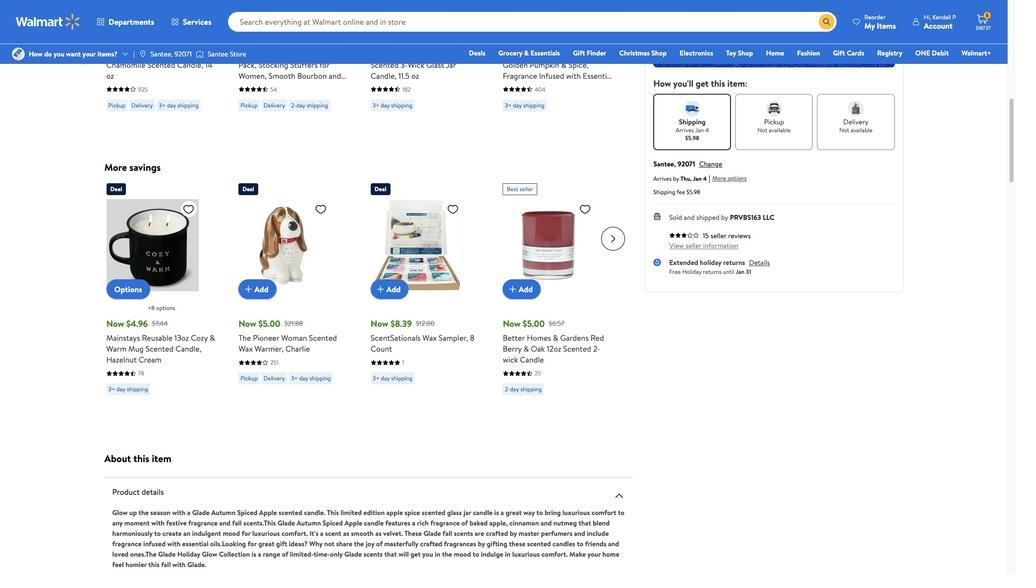 Task type: locate. For each thing, give the bounding box(es) containing it.
0 horizontal spatial santee,
[[151, 49, 173, 59]]

¢/oz inside $6.28 92.4 ¢/oz glade 1 wick scented candle, golden pumpkin & spice, fragrance infused with essential oils, 3.4 oz
[[543, 34, 556, 44]]

0 vertical spatial great
[[506, 508, 522, 518]]

add button for now $5.00 $6.57 better homes & gardens red berry & oak 12oz scented 2- wick candle
[[503, 280, 541, 299]]

0 vertical spatial is
[[495, 508, 499, 518]]

1 horizontal spatial comfort.
[[542, 550, 568, 560]]

12oz
[[547, 344, 561, 355]]

options inside product group
[[156, 304, 175, 312]]

autumn up it's
[[297, 519, 321, 529]]

2-day shipping inside product group
[[291, 101, 328, 109]]

add to cart image up $3.96
[[375, 0, 387, 11]]

scented up rich
[[422, 508, 446, 518]]

1 now from the left
[[106, 318, 124, 330]]

$6.28 92.4 ¢/oz glade 1 wick scented candle, golden pumpkin & spice, fragrance infused with essential oils, 3.4 oz
[[503, 33, 613, 92]]

gift for gift finder
[[573, 48, 585, 58]]

1 ¢/oz from the left
[[146, 34, 159, 44]]

1 horizontal spatial options
[[728, 218, 747, 226]]

increase quantity glade 1 wick scented candle, autumn spiced apple, fragrance infused with essential oils, 3.4 oz, current quantity 1 image
[[879, 55, 891, 67]]

with right infused
[[566, 70, 581, 81]]

one debit
[[916, 48, 949, 58]]

$5.98 up santee, 92071 change
[[686, 178, 700, 186]]

candle, left 11.5
[[371, 70, 397, 81]]

3 deal from the left
[[375, 185, 387, 193]]

3.4 down 87.9
[[260, 48, 271, 59]]

gift finder link
[[569, 48, 611, 59]]

wick
[[529, 48, 546, 59], [408, 59, 425, 70]]

legal information image
[[729, 33, 737, 41]]

homes
[[527, 333, 551, 344]]

santee, for santee, 92071 change
[[654, 203, 676, 213]]

about this item
[[104, 452, 171, 466]]

0 horizontal spatial how
[[29, 49, 43, 59]]

warm down '34.4' at top left
[[406, 48, 427, 59]]

& right cozy
[[210, 333, 215, 344]]

4 now from the left
[[503, 318, 521, 330]]

do
[[44, 49, 52, 59]]

candle, up essential at top
[[578, 48, 604, 59]]

$5.22 36.0 ¢/oz great value lavender & chamomile scented candle, 14 oz
[[106, 33, 213, 81]]

$5.00 up pioneer
[[258, 318, 280, 330]]

get right you'll
[[696, 121, 709, 134]]

oak
[[531, 344, 545, 355]]

red
[[591, 333, 604, 344]]

candles
[[553, 539, 575, 549]]

warm
[[406, 48, 427, 59], [106, 344, 127, 355]]

0 horizontal spatial add
[[254, 284, 269, 295]]

1 deal from the left
[[110, 185, 122, 193]]

reorder my items
[[865, 13, 896, 31]]

1 vertical spatial shipping
[[654, 232, 676, 240]]

2 value from the left
[[320, 48, 339, 59]]

mainstays inside $3.96 34.4 ¢/oz mainstays warm apple pie scented 3-wick glass jar candle, 11.5 oz
[[371, 48, 405, 59]]

now for now $5.00 $21.88 the pioneer woman scented wax warmer, charlie
[[239, 318, 256, 330]]

shop right toy
[[738, 48, 753, 58]]

2 in from the left
[[505, 550, 511, 560]]

0 horizontal spatial scents
[[364, 550, 383, 560]]

1 vertical spatial spiced
[[323, 519, 343, 529]]

$5.00 inside 'now $5.00 $21.88 the pioneer woman scented wax warmer, charlie'
[[258, 318, 280, 330]]

jar inside $3.96 34.4 ¢/oz mainstays warm apple pie scented 3-wick glass jar candle, 11.5 oz
[[446, 59, 456, 70]]

get inside "glow up the season with a glade autumn spiced apple scented candle. this limited edition apple spice scented glass jar candle is a great way to bring luxurious comfort to any moment with festive fragrance and fall scents.this glade autumn spiced apple candle features a rich fragrance of baked apple, cinnamon and nutmeg that blend harmoniously to create an indulgent mood for luxurious comfort. it's a scent as smooth as velvet. these glade fall scents are crafted by master perfumers and include fragrance infused with essential oils.looking for great gift ideas? why not share the joy of masterfully crafted fragrances by gifting these scented candles to friends and loved ones.the glade holiday glow collection is a range of limited-time-only glade scents that will get you in the mood to indulge in luxurious comfort. make your home feel homier this fall with glade."
[[411, 550, 421, 560]]

home link
[[762, 48, 789, 59]]

apple left pie
[[428, 48, 448, 59]]

product group
[[106, 0, 217, 120], [239, 0, 349, 120], [371, 0, 481, 120], [503, 0, 613, 120], [106, 179, 217, 416], [239, 179, 349, 416], [371, 179, 481, 416], [503, 179, 613, 416]]

$4.96
[[126, 318, 148, 330]]

services
[[183, 16, 212, 27]]

candle up 25
[[520, 355, 544, 365]]

oz down pumpkin
[[533, 81, 540, 92]]

now inside now $5.00 $6.57 better homes & gardens red berry & oak 12oz scented 2- wick candle
[[503, 318, 521, 330]]

product group containing now $8.39
[[371, 179, 481, 416]]

0 horizontal spatial get
[[411, 550, 421, 560]]

scented inside $5.22 36.0 ¢/oz great value lavender & chamomile scented candle, 14 oz
[[147, 59, 175, 70]]

2 vertical spatial luxurious
[[512, 550, 540, 560]]

1 vertical spatial $5.98
[[686, 178, 700, 186]]

1 horizontal spatial how
[[654, 121, 671, 134]]

savings
[[129, 161, 161, 174]]

1 horizontal spatial 2-
[[505, 385, 510, 394]]

3 add button from the left
[[503, 280, 541, 299]]

sold and shipped by prvbs163 llc
[[669, 257, 775, 267]]

now up better
[[503, 318, 521, 330]]

0 horizontal spatial wax
[[239, 344, 253, 355]]

range
[[263, 550, 280, 560]]

black,
[[256, 81, 277, 92]]

seller right 'best'
[[520, 185, 534, 193]]

1 horizontal spatial count
[[371, 344, 392, 355]]

your
[[82, 49, 96, 59], [588, 550, 601, 560]]

1 horizontal spatial add button
[[371, 280, 409, 299]]

0 vertical spatial autumn
[[211, 508, 236, 518]]

apple down limited at the bottom left of page
[[345, 519, 362, 529]]

0 horizontal spatial spiced
[[237, 508, 258, 518]]

add to cart image for now $8.39
[[375, 284, 387, 296]]

luxurious down these
[[512, 550, 540, 560]]

add button inside product group
[[371, 280, 409, 299]]

wax inside now $8.39 $12.00 scentsationals wax sampler, 8 count
[[423, 333, 437, 344]]

loved
[[112, 550, 129, 560]]

3.4 inside $6.28 92.4 ¢/oz glade 1 wick scented candle, golden pumpkin & spice, fragrance infused with essential oils, 3.4 oz
[[520, 81, 531, 92]]

$7.44
[[152, 319, 168, 329]]

& left oak
[[524, 344, 529, 355]]

price when purchased online
[[654, 33, 727, 41]]

0 vertical spatial santee,
[[151, 49, 173, 59]]

 image down 36.0
[[139, 50, 147, 58]]

pickup down warmer, at the left of page
[[241, 374, 258, 383]]

christmas shop link
[[615, 48, 671, 59]]

by left the thu,
[[673, 218, 679, 227]]

0 horizontal spatial add button
[[239, 280, 277, 299]]

wax down $12.00
[[423, 333, 437, 344]]

joy
[[366, 539, 375, 549]]

how left do
[[29, 49, 43, 59]]

2 vertical spatial fall
[[161, 560, 171, 570]]

$5.00 up homes
[[523, 318, 545, 330]]

value inside the $5.98 87.9 ¢/fl oz glade 3.4 oz jar candle value pack, stocking stuffers for women, smooth bourbon and oak, black, 2 count
[[320, 48, 339, 59]]

0 horizontal spatial your
[[82, 49, 96, 59]]

the right up
[[139, 508, 149, 518]]

product details image
[[613, 490, 625, 502]]

add for now $8.39 $12.00 scentsationals wax sampler, 8 count
[[387, 284, 401, 295]]

get right will
[[411, 550, 421, 560]]

1 horizontal spatial scented
[[422, 508, 446, 518]]

now inside 'now $5.00 $21.88 the pioneer woman scented wax warmer, charlie'
[[239, 318, 256, 330]]

$6.57
[[549, 319, 565, 329]]

warm left mug
[[106, 344, 127, 355]]

1 vertical spatial fall
[[443, 529, 452, 539]]

add to cart image for now $5.00
[[243, 284, 254, 296]]

1 vertical spatial 2-
[[593, 344, 601, 355]]

2 now from the left
[[239, 318, 256, 330]]

0 vertical spatial for
[[320, 59, 330, 70]]

shop inside 'link'
[[738, 48, 753, 58]]

1 vertical spatial your
[[588, 550, 601, 560]]

better
[[503, 333, 525, 344]]

add button
[[239, 280, 277, 299], [371, 280, 409, 299], [503, 280, 541, 299]]

deal for now $5.00
[[243, 185, 254, 193]]

candle
[[294, 48, 318, 59], [520, 355, 544, 365]]

the down smooth
[[354, 539, 364, 549]]

$5.98 right fee
[[687, 232, 701, 240]]

1 horizontal spatial 1
[[525, 48, 527, 59]]

6
[[986, 11, 989, 19]]

add to favorites list, mainstays reusable 13oz cozy & warm mug scented candle, hazelnut cream image
[[183, 203, 195, 216]]

2 horizontal spatial add button
[[503, 280, 541, 299]]

3.4 right oils,
[[520, 81, 531, 92]]

fragrance down harmoniously
[[112, 539, 142, 549]]

0 vertical spatial 3.4
[[260, 48, 271, 59]]

1 horizontal spatial candle
[[473, 508, 493, 518]]

$5.00
[[258, 318, 280, 330], [523, 318, 545, 330]]

0 vertical spatial 4
[[706, 170, 709, 178]]

1 vertical spatial comfort.
[[542, 550, 568, 560]]

2 $5.00 from the left
[[523, 318, 545, 330]]

more down change at the right top of the page
[[713, 218, 726, 226]]

arrives down intent image for shipping on the top right
[[676, 170, 694, 178]]

0 horizontal spatial apple
[[259, 508, 277, 518]]

bourbon
[[297, 70, 327, 81]]

fragrance up indulgent
[[188, 519, 218, 529]]

2 add from the left
[[387, 284, 401, 295]]

0 horizontal spatial 2-
[[291, 101, 297, 109]]

2 horizontal spatial 2-
[[593, 344, 601, 355]]

now inside now $8.39 $12.00 scentsationals wax sampler, 8 count
[[371, 318, 389, 330]]

more left savings
[[104, 161, 127, 174]]

seller for 15
[[711, 275, 727, 285]]

candle, inside $3.96 34.4 ¢/oz mainstays warm apple pie scented 3-wick glass jar candle, 11.5 oz
[[371, 70, 397, 81]]

$9.00
[[654, 11, 687, 30]]

scented up infused
[[548, 48, 576, 59]]

apple inside $3.96 34.4 ¢/oz mainstays warm apple pie scented 3-wick glass jar candle, 11.5 oz
[[428, 48, 448, 59]]

1 horizontal spatial apple
[[345, 519, 362, 529]]

count down $8.39
[[371, 344, 392, 355]]

now inside the now $4.96 $7.44 mainstays reusable 13oz cozy & warm mug scented candle, hazelnut cream
[[106, 318, 124, 330]]

your inside "glow up the season with a glade autumn spiced apple scented candle. this limited edition apple spice scented glass jar candle is a great way to bring luxurious comfort to any moment with festive fragrance and fall scents.this glade autumn spiced apple candle features a rich fragrance of baked apple, cinnamon and nutmeg that blend harmoniously to create an indulgent mood for luxurious comfort. it's a scent as smooth as velvet. these glade fall scents are crafted by master perfumers and include fragrance infused with essential oils.looking for great gift ideas? why not share the joy of masterfully crafted fragrances by gifting these scented candles to friends and loved ones.the glade holiday glow collection is a range of limited-time-only glade scents that will get you in the mood to indulge in luxurious comfort. make your home feel homier this fall with glade."
[[588, 550, 601, 560]]

will
[[399, 550, 409, 560]]

candle down edition
[[364, 519, 384, 529]]

up to sixty percent off deals. shop now. image
[[654, 89, 895, 111]]

warm inside $3.96 34.4 ¢/oz mainstays warm apple pie scented 3-wick glass jar candle, 11.5 oz
[[406, 48, 427, 59]]

1 horizontal spatial mood
[[454, 550, 471, 560]]

with
[[566, 70, 581, 81], [172, 508, 186, 518], [151, 519, 165, 529], [167, 539, 181, 549], [172, 560, 186, 570]]

2 add button from the left
[[371, 280, 409, 299]]

shop down the price
[[652, 48, 667, 58]]

your right want at top left
[[82, 49, 96, 59]]

as left velvet.
[[375, 529, 382, 539]]

1 horizontal spatial 3.4
[[520, 81, 531, 92]]

account
[[924, 20, 953, 31]]

0 horizontal spatial arrives
[[654, 218, 672, 227]]

by right shipped
[[721, 257, 729, 267]]

1 vertical spatial santee,
[[654, 203, 676, 213]]

0 vertical spatial options
[[728, 218, 747, 226]]

women,
[[239, 70, 267, 81]]

& left spice,
[[561, 59, 567, 70]]

1 vertical spatial candle
[[520, 355, 544, 365]]

1 vertical spatial options
[[156, 304, 175, 312]]

2 vertical spatial 2-
[[505, 385, 510, 394]]

2 ¢/oz from the left
[[411, 34, 423, 44]]

autumn up indulgent
[[211, 508, 236, 518]]

0 horizontal spatial crafted
[[420, 539, 443, 549]]

oz right ¢/fl
[[289, 34, 296, 44]]

1 vertical spatial autumn
[[297, 519, 321, 529]]

251
[[270, 358, 279, 367]]

1 value from the left
[[128, 48, 147, 59]]

1 horizontal spatial as
[[375, 529, 382, 539]]

mainstays reusable 13oz cozy & warm mug scented candle, hazelnut cream image
[[106, 199, 199, 292]]

3.4 inside the $5.98 87.9 ¢/fl oz glade 3.4 oz jar candle value pack, stocking stuffers for women, smooth bourbon and oak, black, 2 count
[[260, 48, 271, 59]]

2- down smooth
[[291, 101, 297, 109]]

4 inside arrives by thu, jan 4 | more options
[[703, 218, 707, 227]]

options link
[[106, 280, 150, 299]]

reusable
[[142, 333, 173, 344]]

value down 36.0
[[128, 48, 147, 59]]

of down gift
[[282, 550, 288, 560]]

luxurious down the scents.this
[[252, 529, 280, 539]]

1 vertical spatial |
[[709, 217, 711, 228]]

purchased
[[683, 33, 710, 41]]

ideas?
[[289, 539, 308, 549]]

edition
[[364, 508, 385, 518]]

a left range
[[258, 550, 261, 560]]

arrives
[[676, 170, 694, 178], [654, 218, 672, 227]]

and down bring
[[541, 519, 552, 529]]

0 vertical spatial spiced
[[237, 508, 258, 518]]

jar down ¢/fl
[[282, 48, 292, 59]]

0 vertical spatial how
[[29, 49, 43, 59]]

¢/oz
[[146, 34, 159, 44], [411, 34, 423, 44], [543, 34, 556, 44]]

2-day shipping down 25
[[505, 385, 542, 394]]

and up home
[[608, 539, 619, 549]]

2 gift from the left
[[833, 48, 845, 58]]

jar right glass
[[446, 59, 456, 70]]

1 horizontal spatial candle
[[520, 355, 544, 365]]

intent image for delivery image
[[848, 145, 864, 160]]

luxurious up nutmeg
[[563, 508, 590, 518]]

2 horizontal spatial seller
[[711, 275, 727, 285]]

one
[[916, 48, 931, 58]]

1 horizontal spatial wick
[[529, 48, 546, 59]]

now $5.00 $6.57 better homes & gardens red berry & oak 12oz scented 2- wick candle
[[503, 318, 604, 365]]

 image
[[196, 49, 204, 59]]

1 vertical spatial mainstays
[[106, 333, 140, 344]]

smooth
[[269, 70, 295, 81]]

next slide for more savings list image
[[602, 227, 625, 251]]

this inside "glow up the season with a glade autumn spiced apple scented candle. this limited edition apple spice scented glass jar candle is a great way to bring luxurious comfort to any moment with festive fragrance and fall scents.this glade autumn spiced apple candle features a rich fragrance of baked apple, cinnamon and nutmeg that blend harmoniously to create an indulgent mood for luxurious comfort. it's a scent as smooth as velvet. these glade fall scents are crafted by master perfumers and include fragrance infused with essential oils.looking for great gift ideas? why not share the joy of masterfully crafted fragrances by gifting these scented candles to friends and loved ones.the glade holiday glow collection is a range of limited-time-only glade scents that will get you in the mood to indulge in luxurious comfort. make your home feel homier this fall with glade."
[[148, 560, 160, 570]]

404
[[535, 85, 546, 93]]

4 inside shipping arrives jan 4 $5.98
[[706, 170, 709, 178]]

now left $4.96
[[106, 318, 124, 330]]

essentials
[[531, 48, 560, 58]]

0 horizontal spatial value
[[128, 48, 147, 59]]

1 $5.00 from the left
[[258, 318, 280, 330]]

0 horizontal spatial luxurious
[[252, 529, 280, 539]]

2 shop from the left
[[738, 48, 753, 58]]

1 vertical spatial scents
[[364, 550, 383, 560]]

value
[[128, 48, 147, 59], [320, 48, 339, 59]]

for up "collection"
[[248, 539, 257, 549]]

to right way
[[537, 508, 543, 518]]

the down 'fragrances'
[[442, 550, 452, 560]]

1 horizontal spatial 92071
[[678, 203, 695, 213]]

oz inside $5.22 36.0 ¢/oz great value lavender & chamomile scented candle, 14 oz
[[106, 70, 114, 81]]

0 horizontal spatial 92071
[[175, 49, 192, 59]]

arrives up shipping fee $5.98
[[654, 218, 672, 227]]

0 horizontal spatial options
[[156, 304, 175, 312]]

change
[[699, 203, 723, 213]]

spiced
[[237, 508, 258, 518], [323, 519, 343, 529]]

shipping left fee
[[654, 232, 676, 240]]

deal for now $8.39
[[375, 185, 387, 193]]

1 horizontal spatial crafted
[[486, 529, 508, 539]]

add button up $8.39
[[371, 280, 409, 299]]

2 horizontal spatial 1
[[824, 56, 827, 66]]

scented right mug
[[146, 344, 174, 355]]

your down friends
[[588, 550, 601, 560]]

delivery
[[131, 101, 153, 109], [264, 101, 285, 109], [264, 374, 285, 383]]

2-day shipping down the 'bourbon'
[[291, 101, 328, 109]]

2 as from the left
[[375, 529, 382, 539]]

this down ones.the at the left of the page
[[148, 560, 160, 570]]

only
[[330, 550, 343, 560]]

shop for toy shop
[[738, 48, 753, 58]]

25
[[535, 369, 541, 378]]

candle.
[[304, 508, 326, 518]]

0 vertical spatial apple
[[428, 48, 448, 59]]

2 horizontal spatial of
[[462, 519, 468, 529]]

0 horizontal spatial as
[[343, 529, 349, 539]]

0 vertical spatial glow
[[112, 508, 128, 518]]

mood up oils.looking
[[223, 529, 240, 539]]

jan inside arrives by thu, jan 4 | more options
[[693, 218, 702, 227]]

scentsationals wax sampler, 8 count image
[[371, 199, 463, 292]]

0 horizontal spatial 3.4
[[260, 48, 271, 59]]

how left you'll
[[654, 121, 671, 134]]

want
[[66, 49, 81, 59]]

1 add from the left
[[254, 284, 269, 295]]

2- right gardens
[[593, 344, 601, 355]]

1 add button from the left
[[239, 280, 277, 299]]

wax left pioneer
[[239, 344, 253, 355]]

1 horizontal spatial seller
[[686, 285, 702, 295]]

candle, left the 14
[[177, 59, 203, 70]]

candle, inside the now $4.96 $7.44 mainstays reusable 13oz cozy & warm mug scented candle, hazelnut cream
[[176, 344, 202, 355]]

0 vertical spatial more
[[104, 161, 127, 174]]

store
[[230, 49, 246, 59]]

$5.98 inside shipping arrives jan 4 $5.98
[[686, 178, 700, 186]]

lavender
[[149, 48, 180, 59]]

$5.00 inside now $5.00 $6.57 better homes & gardens red berry & oak 12oz scented 2- wick candle
[[523, 318, 545, 330]]

wick inside $6.28 92.4 ¢/oz glade 1 wick scented candle, golden pumpkin & spice, fragrance infused with essential oils, 3.4 oz
[[529, 48, 546, 59]]

2- down wick in the bottom of the page
[[505, 385, 510, 394]]

jan down intent image for shipping on the top right
[[695, 170, 704, 178]]

limited-
[[290, 550, 314, 560]]

1 vertical spatial arrives
[[654, 218, 672, 227]]

reviews
[[729, 275, 751, 285]]

8
[[470, 333, 475, 344]]

$6.28
[[503, 33, 524, 46]]

how do you want your items?
[[29, 49, 118, 59]]

sampler,
[[439, 333, 468, 344]]

friends
[[585, 539, 607, 549]]

1 gift from the left
[[573, 48, 585, 58]]

product group containing $5.98
[[239, 0, 349, 120]]

shipping for shipping fee $5.98
[[654, 232, 676, 240]]

candle up the baked
[[473, 508, 493, 518]]

the pioneer woman scented wax warmer, charlie image
[[239, 199, 331, 292]]

¢/oz inside $3.96 34.4 ¢/oz mainstays warm apple pie scented 3-wick glass jar candle, 11.5 oz
[[411, 34, 423, 44]]

item:
[[728, 121, 748, 134]]

 image
[[12, 48, 25, 60], [139, 50, 147, 58]]

¢/oz up essentials
[[543, 34, 556, 44]]

3 now from the left
[[371, 318, 389, 330]]

1 inside $6.28 92.4 ¢/oz glade 1 wick scented candle, golden pumpkin & spice, fragrance infused with essential oils, 3.4 oz
[[525, 48, 527, 59]]

1 right grocery
[[525, 48, 527, 59]]

0 horizontal spatial seller
[[520, 185, 534, 193]]

add to cart image
[[243, 0, 254, 11], [243, 284, 254, 296], [375, 284, 387, 296]]

scentsationals
[[371, 333, 421, 344]]

0 horizontal spatial autumn
[[211, 508, 236, 518]]

by down are
[[478, 539, 485, 549]]

candle, inside $5.22 36.0 ¢/oz great value lavender & chamomile scented candle, 14 oz
[[177, 59, 203, 70]]

shipped
[[697, 257, 720, 267]]

0 horizontal spatial 1
[[403, 358, 404, 367]]

with inside $6.28 92.4 ¢/oz glade 1 wick scented candle, golden pumpkin & spice, fragrance infused with essential oils, 3.4 oz
[[566, 70, 581, 81]]

add to cart image for $3.96
[[375, 0, 387, 11]]

0 horizontal spatial gift
[[573, 48, 585, 58]]

product group containing $3.96
[[371, 0, 481, 120]]

3+
[[159, 101, 166, 109], [373, 101, 380, 109], [505, 101, 512, 109], [291, 374, 298, 383], [373, 374, 380, 383], [108, 385, 115, 394]]

1 horizontal spatial the
[[354, 539, 364, 549]]

intent image for pickup image
[[766, 145, 782, 160]]

1 vertical spatial candle
[[364, 519, 384, 529]]

1 horizontal spatial get
[[696, 121, 709, 134]]

a
[[187, 508, 191, 518], [501, 508, 504, 518], [412, 519, 416, 529], [320, 529, 324, 539], [258, 550, 261, 560]]

this left item:
[[711, 121, 725, 134]]

$3.96 34.4 ¢/oz mainstays warm apple pie scented 3-wick glass jar candle, 11.5 oz
[[371, 33, 461, 81]]

¢/oz for $5.22
[[146, 34, 159, 44]]

reorder
[[865, 13, 886, 21]]

explore deals
[[838, 95, 877, 105]]

glass
[[447, 508, 462, 518]]

1 shop from the left
[[652, 48, 667, 58]]

mainstays inside the now $4.96 $7.44 mainstays reusable 13oz cozy & warm mug scented candle, hazelnut cream
[[106, 333, 140, 344]]

scented right woman at left
[[309, 333, 337, 344]]

scented down master
[[527, 539, 551, 549]]

gift left the cards
[[833, 48, 845, 58]]

candle inside the $5.98 87.9 ¢/fl oz glade 3.4 oz jar candle value pack, stocking stuffers for women, smooth bourbon and oak, black, 2 count
[[294, 48, 318, 59]]

scented inside $6.28 92.4 ¢/oz glade 1 wick scented candle, golden pumpkin & spice, fragrance infused with essential oils, 3.4 oz
[[548, 48, 576, 59]]

fragrance
[[503, 70, 537, 81]]

3 add from the left
[[519, 284, 533, 295]]

2 horizontal spatial apple
[[428, 48, 448, 59]]

0 horizontal spatial warm
[[106, 344, 127, 355]]

1 horizontal spatial autumn
[[297, 519, 321, 529]]

view seller information link
[[669, 285, 739, 295]]

better homes & gardens red berry & oak 12oz scented 2-wick candle image
[[503, 199, 595, 292]]

deal
[[110, 185, 122, 193], [243, 185, 254, 193], [375, 185, 387, 193]]

¢/oz inside $5.22 36.0 ¢/oz great value lavender & chamomile scented candle, 14 oz
[[146, 34, 159, 44]]

shipping inside shipping arrives jan 4 $5.98
[[679, 161, 706, 171]]

0 vertical spatial luxurious
[[563, 508, 590, 518]]

why
[[309, 539, 323, 549]]

shipping for shipping arrives jan 4 $5.98
[[679, 161, 706, 171]]

0 horizontal spatial of
[[282, 550, 288, 560]]

is left range
[[252, 550, 256, 560]]

2 deal from the left
[[243, 185, 254, 193]]

mood
[[223, 529, 240, 539], [454, 550, 471, 560]]

1 horizontal spatial add
[[387, 284, 401, 295]]

scented inside 'now $5.00 $21.88 the pioneer woman scented wax warmer, charlie'
[[309, 333, 337, 344]]

smooth
[[351, 529, 374, 539]]

3 ¢/oz from the left
[[543, 34, 556, 44]]

34.4
[[395, 34, 409, 44]]

add for now $5.00 $6.57 better homes & gardens red berry & oak 12oz scented 2- wick candle
[[519, 284, 533, 295]]

add to cart image
[[375, 0, 387, 11], [507, 0, 519, 11], [507, 284, 519, 296]]

it's
[[310, 529, 319, 539]]

92071 for santee, 92071
[[175, 49, 192, 59]]



Task type: vqa. For each thing, say whether or not it's contained in the screenshot.
Details
yes



Task type: describe. For each thing, give the bounding box(es) containing it.
to down the product details image
[[618, 508, 625, 518]]

0 horizontal spatial more
[[104, 161, 127, 174]]

 image for how do you want your items?
[[12, 48, 25, 60]]

for inside the $5.98 87.9 ¢/fl oz glade 3.4 oz jar candle value pack, stocking stuffers for women, smooth bourbon and oak, black, 2 count
[[320, 59, 330, 70]]

& inside $6.28 92.4 ¢/oz glade 1 wick scented candle, golden pumpkin & spice, fragrance infused with essential oils, 3.4 oz
[[561, 59, 567, 70]]

essential
[[182, 539, 208, 549]]

& down the 92.4
[[524, 48, 529, 58]]

0 horizontal spatial is
[[252, 550, 256, 560]]

add to cart image up better
[[507, 284, 519, 296]]

0 horizontal spatial scented
[[279, 508, 302, 518]]

oak,
[[239, 81, 255, 92]]

not
[[324, 539, 335, 549]]

wick inside $3.96 34.4 ¢/oz mainstays warm apple pie scented 3-wick glass jar candle, 11.5 oz
[[408, 59, 425, 70]]

gift for gift cards
[[833, 48, 845, 58]]

1 vertical spatial of
[[376, 539, 383, 549]]

features
[[386, 519, 411, 529]]

master
[[519, 529, 540, 539]]

essential
[[583, 70, 613, 81]]

+8
[[148, 304, 155, 312]]

jar inside the $5.98 87.9 ¢/fl oz glade 3.4 oz jar candle value pack, stocking stuffers for women, smooth bourbon and oak, black, 2 count
[[282, 48, 292, 59]]

1 as from the left
[[343, 529, 349, 539]]

now for now $5.00 $6.57 better homes & gardens red berry & oak 12oz scented 2- wick candle
[[503, 318, 521, 330]]

1 horizontal spatial 2-day shipping
[[505, 385, 542, 394]]

+8 options
[[148, 304, 175, 312]]

seller for view
[[686, 285, 702, 295]]

delivery down 54
[[264, 101, 285, 109]]

6 $187.37
[[976, 11, 991, 31]]

1 for 1
[[403, 358, 404, 367]]

glass
[[427, 59, 444, 70]]

glade inside the $5.98 87.9 ¢/fl oz glade 3.4 oz jar candle value pack, stocking stuffers for women, smooth bourbon and oak, black, 2 count
[[239, 48, 258, 59]]

prvbs163
[[730, 257, 761, 267]]

scented inside now $5.00 $6.57 better homes & gardens red berry & oak 12oz scented 2- wick candle
[[563, 344, 591, 355]]

with up festive on the bottom
[[172, 508, 186, 518]]

1 in from the left
[[435, 550, 441, 560]]

decrease quantity glade 1 wick scented candle, autumn spiced apple, fragrance infused with essential oils, 3.4 oz, current quantity 1 image
[[780, 55, 792, 67]]

1 horizontal spatial |
[[709, 217, 711, 228]]

2- inside now $5.00 $6.57 better homes & gardens red berry & oak 12oz scented 2- wick candle
[[593, 344, 601, 355]]

and right sold
[[684, 257, 695, 267]]

search icon image
[[823, 18, 831, 26]]

mainstays for now
[[106, 333, 140, 344]]

an
[[183, 529, 191, 539]]

Walmart Site-Wide search field
[[228, 12, 837, 32]]

create
[[163, 529, 182, 539]]

shipping fee $5.98
[[654, 232, 701, 240]]

warm inside the now $4.96 $7.44 mainstays reusable 13oz cozy & warm mug scented candle, hazelnut cream
[[106, 344, 127, 355]]

fee
[[677, 232, 685, 240]]

0 horizontal spatial the
[[139, 508, 149, 518]]

0 vertical spatial mood
[[223, 529, 240, 539]]

and inside the $5.98 87.9 ¢/fl oz glade 3.4 oz jar candle value pack, stocking stuffers for women, smooth bourbon and oak, black, 2 count
[[329, 70, 341, 81]]

pickup down chamomile
[[108, 101, 125, 109]]

1 vertical spatial mood
[[454, 550, 471, 560]]

2 vertical spatial $5.98
[[687, 232, 701, 240]]

berry
[[503, 344, 522, 355]]

count inside the $5.98 87.9 ¢/fl oz glade 3.4 oz jar candle value pack, stocking stuffers for women, smooth bourbon and oak, black, 2 count
[[285, 81, 306, 92]]

1 vertical spatial the
[[354, 539, 364, 549]]

view
[[669, 285, 684, 295]]

product
[[112, 487, 140, 498]]

add to cart image for $6.28
[[507, 0, 519, 11]]

gift cards link
[[829, 48, 869, 59]]

intent image for shipping image
[[685, 145, 700, 160]]

2 horizontal spatial fragrance
[[431, 519, 460, 529]]

to left 'indulge'
[[473, 550, 479, 560]]

 image for santee, 92071
[[139, 50, 147, 58]]

182
[[403, 85, 411, 93]]

apple
[[387, 508, 403, 518]]

1 vertical spatial that
[[384, 550, 397, 560]]

deal for now $4.96
[[110, 185, 122, 193]]

0 vertical spatial this
[[711, 121, 725, 134]]

arrives by thu, jan 4 | more options
[[654, 217, 747, 228]]

mainstays for $3.96
[[371, 48, 405, 59]]

delivery down the 251
[[264, 374, 285, 383]]

infused
[[143, 539, 166, 549]]

pumpkin
[[530, 59, 560, 70]]

more inside arrives by thu, jan 4 | more options
[[713, 218, 726, 226]]

gift cards
[[833, 48, 865, 58]]

0 horizontal spatial candle
[[364, 519, 384, 529]]

santee, for santee, 92071
[[151, 49, 173, 59]]

spice,
[[569, 59, 589, 70]]

now $4.96 $7.44 mainstays reusable 13oz cozy & warm mug scented candle, hazelnut cream
[[106, 318, 215, 365]]

deals
[[469, 48, 486, 58]]

0 horizontal spatial fragrance
[[112, 539, 142, 549]]

about
[[104, 452, 131, 466]]

now for now $4.96 $7.44 mainstays reusable 13oz cozy & warm mug scented candle, hazelnut cream
[[106, 318, 124, 330]]

comfort
[[592, 508, 617, 518]]

shop for christmas shop
[[652, 48, 667, 58]]

gardens
[[560, 333, 589, 344]]

harmoniously
[[112, 529, 153, 539]]

1 for 1  added
[[824, 56, 827, 66]]

add to favorites list, better homes & gardens red berry & oak 12oz scented 2-wick candle image
[[579, 203, 591, 216]]

shipping arrives jan 4 $5.98
[[676, 161, 709, 186]]

delivery down '925'
[[131, 101, 153, 109]]

a right it's
[[320, 529, 324, 539]]

the
[[239, 333, 251, 344]]

¢/oz for $3.96
[[411, 34, 423, 44]]

glade inside $6.28 92.4 ¢/oz glade 1 wick scented candle, golden pumpkin & spice, fragrance infused with essential oils, 3.4 oz
[[503, 48, 523, 59]]

& inside the now $4.96 $7.44 mainstays reusable 13oz cozy & warm mug scented candle, hazelnut cream
[[210, 333, 215, 344]]

glade.
[[187, 560, 207, 570]]

how you'll get this item:
[[654, 121, 748, 134]]

with down the holiday
[[172, 560, 186, 570]]

way
[[524, 508, 535, 518]]

grocery
[[499, 48, 523, 58]]

1 vertical spatial luxurious
[[252, 529, 280, 539]]

2 horizontal spatial fall
[[443, 529, 452, 539]]

hi, kendall p account
[[924, 13, 956, 31]]

festive
[[166, 519, 187, 529]]

¢/oz for $6.28
[[543, 34, 556, 44]]

pickup down oak, at the left of the page
[[241, 101, 258, 109]]

0 vertical spatial you
[[54, 49, 64, 59]]

$187.37
[[976, 24, 991, 31]]

0 horizontal spatial fall
[[161, 560, 171, 570]]

a left rich
[[412, 519, 416, 529]]

& down $6.57
[[553, 333, 558, 344]]

arrives inside shipping arrives jan 4 $5.98
[[676, 170, 694, 178]]

and up indulgent
[[219, 519, 231, 529]]

2 vertical spatial for
[[248, 539, 257, 549]]

0 vertical spatial fall
[[232, 519, 242, 529]]

Search search field
[[228, 12, 837, 32]]

how for how you'll get this item:
[[654, 121, 671, 134]]

product details
[[112, 487, 164, 498]]

with down season
[[151, 519, 165, 529]]

sold
[[669, 257, 683, 267]]

add button for now $8.39 $12.00 scentsationals wax sampler, 8 count
[[371, 280, 409, 299]]

add for now $5.00 $21.88 the pioneer woman scented wax warmer, charlie
[[254, 284, 269, 295]]

0 vertical spatial |
[[133, 49, 135, 59]]

infused
[[539, 70, 564, 81]]

0 vertical spatial crafted
[[486, 529, 508, 539]]

15 seller reviews
[[703, 275, 751, 285]]

add to favorites list, scentsationals wax sampler, 8 count image
[[447, 203, 459, 216]]

this
[[327, 508, 339, 518]]

seller for best
[[520, 185, 534, 193]]

87.9
[[264, 34, 275, 44]]

arrives inside arrives by thu, jan 4 | more options
[[654, 218, 672, 227]]

& inside $5.22 36.0 ¢/oz great value lavender & chamomile scented candle, 14 oz
[[182, 48, 187, 59]]

1 vertical spatial apple
[[259, 508, 277, 518]]

glade down share
[[344, 550, 362, 560]]

cinnamon
[[510, 519, 539, 529]]

$5.00 for now $5.00 $6.57 better homes & gardens red berry & oak 12oz scented 2- wick candle
[[523, 318, 545, 330]]

0 vertical spatial scents
[[454, 529, 473, 539]]

product group containing now $4.96
[[106, 179, 217, 416]]

how for how do you want your items?
[[29, 49, 43, 59]]

2 horizontal spatial luxurious
[[563, 508, 590, 518]]

scented inside $3.96 34.4 ¢/oz mainstays warm apple pie scented 3-wick glass jar candle, 11.5 oz
[[371, 59, 399, 70]]

1 horizontal spatial fragrance
[[188, 519, 218, 529]]

0 horizontal spatial glow
[[112, 508, 128, 518]]

1 vertical spatial for
[[242, 529, 251, 539]]

2 horizontal spatial scented
[[527, 539, 551, 549]]

product group containing $5.22
[[106, 0, 217, 120]]

fragrances
[[444, 539, 476, 549]]

count inside now $8.39 $12.00 scentsationals wax sampler, 8 count
[[371, 344, 392, 355]]

0 horizontal spatial great
[[258, 539, 275, 549]]

92071 for santee, 92071 change
[[678, 203, 695, 213]]

hazelnut
[[106, 355, 137, 365]]

blend
[[593, 519, 610, 529]]

1 vertical spatial crafted
[[420, 539, 443, 549]]

deals link
[[465, 48, 490, 59]]

home
[[603, 550, 620, 560]]

$12.00
[[416, 319, 435, 329]]

0 vertical spatial that
[[579, 519, 591, 529]]

wax inside 'now $5.00 $21.88 the pioneer woman scented wax warmer, charlie'
[[239, 344, 253, 355]]

services button
[[163, 10, 220, 34]]

0 vertical spatial 2-
[[291, 101, 297, 109]]

best
[[507, 185, 518, 193]]

14
[[205, 59, 213, 70]]

thu,
[[681, 218, 692, 227]]

oz inside $6.28 92.4 ¢/oz glade 1 wick scented candle, golden pumpkin & spice, fragrance infused with essential oils, 3.4 oz
[[533, 81, 540, 92]]

0 vertical spatial get
[[696, 121, 709, 134]]

1 horizontal spatial spiced
[[323, 519, 343, 529]]

0 horizontal spatial comfort.
[[282, 529, 308, 539]]

$21.88
[[284, 319, 303, 329]]

item
[[152, 452, 171, 466]]

add button for now $5.00 $21.88 the pioneer woman scented wax warmer, charlie
[[239, 280, 277, 299]]

value inside $5.22 36.0 ¢/oz great value lavender & chamomile scented candle, 14 oz
[[128, 48, 147, 59]]

2 horizontal spatial the
[[442, 550, 452, 560]]

3.0667 stars out of 5, based on 15 seller reviews element
[[669, 276, 699, 282]]

add to favorites list, the pioneer woman scented wax warmer, charlie image
[[315, 203, 327, 216]]

by up these
[[510, 529, 517, 539]]

candle, inside $6.28 92.4 ¢/oz glade 1 wick scented candle, golden pumpkin & spice, fragrance infused with essential oils, 3.4 oz
[[578, 48, 604, 59]]

1 horizontal spatial luxurious
[[512, 550, 540, 560]]

my
[[865, 20, 875, 31]]

glade down infused
[[158, 550, 176, 560]]

feel
[[112, 560, 124, 570]]

holiday
[[177, 550, 200, 560]]

jan inside shipping arrives jan 4 $5.98
[[695, 170, 704, 178]]

you'll
[[673, 121, 694, 134]]

$5.00 for now $5.00 $21.88 the pioneer woman scented wax warmer, charlie
[[258, 318, 280, 330]]

walmart+
[[962, 48, 992, 58]]

product group containing $6.28
[[503, 0, 613, 120]]

a up apple,
[[501, 508, 504, 518]]

2 vertical spatial of
[[282, 550, 288, 560]]

oz inside $3.96 34.4 ¢/oz mainstays warm apple pie scented 3-wick glass jar candle, 11.5 oz
[[412, 70, 419, 81]]

you inside "glow up the season with a glade autumn spiced apple scented candle. this limited edition apple spice scented glass jar candle is a great way to bring luxurious comfort to any moment with festive fragrance and fall scents.this glade autumn spiced apple candle features a rich fragrance of baked apple, cinnamon and nutmeg that blend harmoniously to create an indulgent mood for luxurious comfort. it's a scent as smooth as velvet. these glade fall scents are crafted by master perfumers and include fragrance infused with essential oils.looking for great gift ideas? why not share the joy of masterfully crafted fragrances by gifting these scented candles to friends and loved ones.the glade holiday glow collection is a range of limited-time-only glade scents that will get you in the mood to indulge in luxurious comfort. make your home feel homier this fall with glade."
[[422, 550, 433, 560]]

p
[[953, 13, 956, 21]]

a up an
[[187, 508, 191, 518]]

explore
[[838, 95, 861, 105]]

glade up gift
[[278, 519, 295, 529]]

11.5
[[399, 70, 410, 81]]

to up infused
[[154, 529, 161, 539]]

oz down ¢/fl
[[273, 48, 280, 59]]

information
[[703, 285, 739, 295]]

and down nutmeg
[[574, 529, 585, 539]]

charlie
[[286, 344, 310, 355]]

stocking
[[259, 59, 288, 70]]

scented inside the now $4.96 $7.44 mainstays reusable 13oz cozy & warm mug scented candle, hazelnut cream
[[146, 344, 174, 355]]

items?
[[98, 49, 118, 59]]

toy shop
[[726, 48, 753, 58]]

glade up indulgent
[[192, 508, 210, 518]]

options inside arrives by thu, jan 4 | more options
[[728, 218, 747, 226]]

$5.98 inside the $5.98 87.9 ¢/fl oz glade 3.4 oz jar candle value pack, stocking stuffers for women, smooth bourbon and oak, black, 2 count
[[239, 33, 260, 46]]

walmart image
[[16, 14, 80, 30]]

to up make
[[577, 539, 584, 549]]

now for now $8.39 $12.00 scentsationals wax sampler, 8 count
[[371, 318, 389, 330]]

nutmeg
[[554, 519, 577, 529]]

with down create
[[167, 539, 181, 549]]

finder
[[587, 48, 607, 58]]

registry
[[878, 48, 903, 58]]

0 vertical spatial candle
[[473, 508, 493, 518]]

candle inside now $5.00 $6.57 better homes & gardens red berry & oak 12oz scented 2- wick candle
[[520, 355, 544, 365]]

toy
[[726, 48, 736, 58]]

by inside arrives by thu, jan 4 | more options
[[673, 218, 679, 227]]

debit
[[932, 48, 949, 58]]

1 horizontal spatial glow
[[202, 550, 217, 560]]

rich
[[417, 519, 429, 529]]

price
[[654, 33, 667, 41]]

glade down rich
[[424, 529, 441, 539]]

1 vertical spatial this
[[133, 452, 149, 466]]



